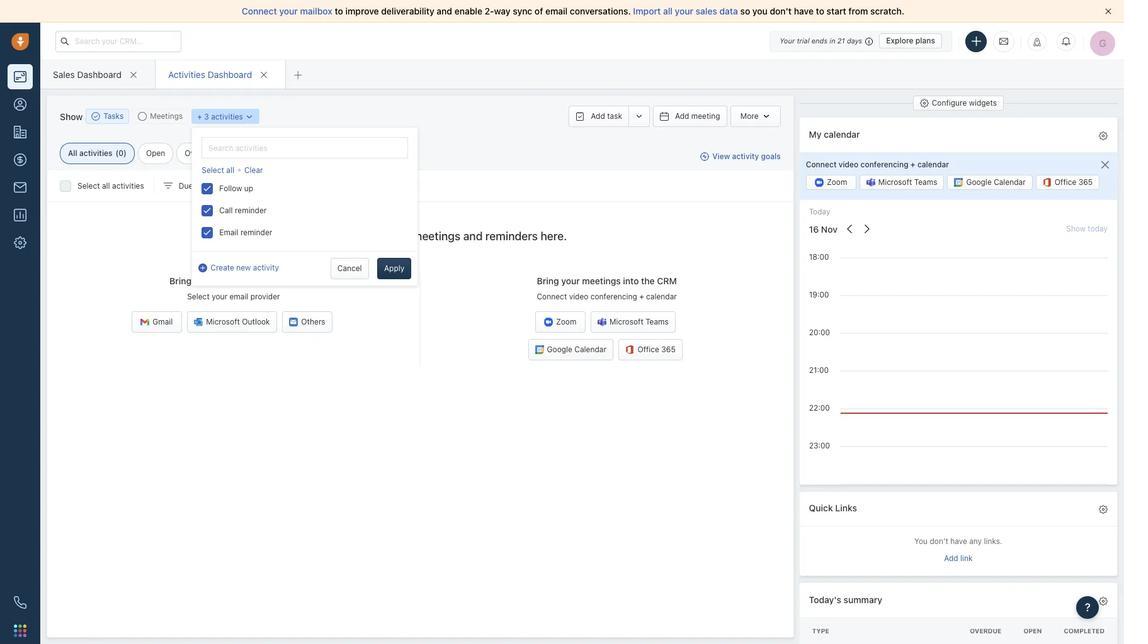 Task type: describe. For each thing, give the bounding box(es) containing it.
365 for the topmost microsoft teams button office 365 button
[[1079, 178, 1093, 187]]

mailbox
[[300, 6, 332, 16]]

select inside bring your emails into the crm select your email provider
[[187, 292, 210, 302]]

add link link
[[944, 553, 973, 567]]

23:00
[[809, 441, 830, 451]]

clear
[[244, 166, 263, 175]]

+ 3 activities button
[[192, 109, 260, 124]]

google for the left microsoft teams button
[[547, 345, 573, 355]]

plans
[[916, 36, 935, 45]]

google calendar button for the topmost microsoft teams button
[[948, 175, 1033, 190]]

google calendar for the left microsoft teams button
[[547, 345, 607, 355]]

conferencing inside bring your meetings into the crm connect video conferencing + calendar
[[591, 292, 637, 302]]

completed for overdue
[[235, 149, 273, 158]]

0 vertical spatial meetings
[[412, 230, 461, 243]]

deliverability
[[381, 6, 434, 16]]

connect for connect video conferencing + calendar
[[806, 160, 837, 169]]

crm for bring your emails into the crm
[[278, 276, 298, 287]]

goals
[[761, 152, 781, 162]]

bring for bring your emails into the crm
[[170, 276, 192, 287]]

0
[[119, 149, 124, 158]]

1 horizontal spatial calendar
[[824, 129, 860, 140]]

down image
[[245, 112, 254, 121]]

reminder for call reminder
[[235, 206, 267, 216]]

20:00
[[809, 328, 830, 337]]

today ( nov 16
[[216, 181, 267, 191]]

+ 3 activities
[[197, 112, 243, 121]]

1 vertical spatial 16
[[809, 224, 819, 235]]

summary
[[844, 595, 882, 606]]

1 horizontal spatial activity
[[732, 152, 759, 162]]

upcoming
[[324, 230, 376, 243]]

today for today ( nov 16
[[216, 181, 238, 191]]

email
[[219, 228, 238, 238]]

1 horizontal spatial conferencing
[[861, 160, 909, 169]]

the for meetings
[[641, 276, 655, 287]]

tasks,
[[379, 230, 410, 243]]

0 horizontal spatial microsoft teams button
[[591, 312, 676, 333]]

0 horizontal spatial overdue
[[185, 149, 215, 158]]

0 horizontal spatial don't
[[770, 6, 792, 16]]

add for add meeting
[[675, 111, 689, 121]]

add task button
[[569, 106, 629, 127]]

1 horizontal spatial open
[[1024, 628, 1042, 635]]

all activities ( 0 )
[[68, 149, 127, 158]]

select all
[[202, 166, 234, 175]]

call reminder
[[219, 206, 267, 216]]

in
[[830, 37, 836, 45]]

into for emails
[[244, 276, 260, 287]]

gmail button
[[132, 312, 182, 333]]

provider
[[251, 292, 280, 302]]

all
[[68, 149, 77, 158]]

3
[[204, 112, 209, 121]]

widgets
[[969, 98, 997, 108]]

scratch.
[[871, 6, 905, 16]]

gmail
[[153, 318, 173, 327]]

all for select all
[[226, 166, 234, 175]]

bring for bring your meetings into the crm
[[537, 276, 559, 287]]

1 horizontal spatial email
[[545, 6, 568, 16]]

microsoft for bring your emails into the crm
[[206, 318, 240, 327]]

data
[[720, 6, 738, 16]]

follow up
[[219, 184, 253, 193]]

you
[[753, 6, 768, 16]]

your
[[780, 37, 795, 45]]

select all activities
[[77, 181, 144, 191]]

today's summary
[[809, 595, 882, 606]]

import
[[633, 6, 661, 16]]

office 365 for the topmost microsoft teams button office 365 button
[[1055, 178, 1093, 187]]

1 vertical spatial activities
[[79, 149, 112, 158]]

0 horizontal spatial activity
[[253, 263, 279, 273]]

office 365 for office 365 button corresponding to the left microsoft teams button
[[638, 345, 676, 355]]

21
[[838, 37, 845, 45]]

microsoft for bring your meetings into the crm
[[610, 318, 644, 327]]

Search your CRM... text field
[[55, 31, 181, 52]]

connect video conferencing + calendar
[[806, 160, 949, 169]]

+ 3 activities link
[[197, 111, 254, 123]]

my
[[809, 129, 822, 140]]

meeting
[[691, 111, 720, 121]]

sync
[[513, 6, 532, 16]]

call
[[219, 206, 233, 216]]

microsoft teams for the left microsoft teams button
[[610, 318, 669, 327]]

sales
[[696, 6, 717, 16]]

google calendar button for the left microsoft teams button
[[528, 340, 613, 361]]

teams for the topmost microsoft teams button
[[914, 178, 937, 187]]

0 horizontal spatial have
[[794, 6, 814, 16]]

today for today
[[809, 207, 830, 217]]

1 vertical spatial have
[[951, 538, 967, 547]]

here.
[[541, 230, 567, 243]]

connect inside bring your meetings into the crm connect video conferencing + calendar
[[537, 292, 567, 302]]

zoom for zoom button related to the left microsoft teams button
[[556, 318, 577, 327]]

meetings
[[150, 112, 183, 121]]

enable
[[455, 6, 482, 16]]

Search activities text field
[[202, 137, 408, 159]]

tasks
[[104, 112, 124, 121]]

microsoft outlook
[[206, 318, 270, 327]]

conversations.
[[570, 6, 631, 16]]

1 vertical spatial and
[[463, 230, 483, 243]]

1 vertical spatial nov
[[821, 224, 838, 235]]

view activity goals
[[713, 152, 781, 162]]

select for select all
[[202, 166, 224, 175]]

dashboard for sales dashboard
[[77, 69, 122, 80]]

1 horizontal spatial video
[[839, 160, 859, 169]]

of
[[535, 6, 543, 16]]

2 horizontal spatial calendar
[[918, 160, 949, 169]]

bring your meetings into the crm connect video conferencing + calendar
[[537, 276, 677, 302]]

add for add task
[[591, 111, 605, 121]]

due
[[179, 181, 193, 191]]

links
[[835, 503, 857, 514]]

zoom button for the left microsoft teams button
[[535, 312, 586, 333]]

from
[[849, 6, 868, 16]]

1 to from the left
[[335, 6, 343, 16]]

2-
[[485, 6, 494, 16]]

office for office 365 button corresponding to the left microsoft teams button
[[638, 345, 659, 355]]

0 vertical spatial open
[[146, 149, 165, 158]]

email inside bring your emails into the crm select your email provider
[[230, 292, 248, 302]]

2 horizontal spatial all
[[663, 6, 673, 16]]

0 vertical spatial microsoft teams button
[[860, 175, 944, 190]]

explore
[[886, 36, 914, 45]]

your for find your upcoming tasks, meetings and reminders here.
[[299, 230, 322, 243]]

16 nov
[[809, 224, 838, 235]]

start
[[827, 6, 846, 16]]

explore plans link
[[879, 33, 942, 48]]

import all your sales data link
[[633, 6, 740, 16]]

my calendar
[[809, 129, 860, 140]]

you
[[915, 538, 928, 547]]

office 365 button for the left microsoft teams button
[[619, 340, 683, 361]]

1 vertical spatial overdue
[[970, 628, 1002, 635]]

quick links
[[809, 503, 857, 514]]

office 365 button for the topmost microsoft teams button
[[1036, 175, 1100, 190]]

email image
[[1000, 36, 1008, 46]]

your for connect your mailbox to improve deliverability and enable 2-way sync of email conversations. import all your sales data so you don't have to start from scratch.
[[279, 6, 298, 16]]

trial
[[797, 37, 810, 45]]

others
[[301, 318, 325, 327]]

21:00
[[809, 366, 829, 375]]

add link
[[944, 554, 973, 564]]

2 horizontal spatial microsoft
[[878, 178, 912, 187]]

activities for 3
[[211, 112, 243, 121]]

zoom for the topmost microsoft teams button's zoom button
[[827, 178, 847, 187]]

create new activity
[[211, 263, 279, 273]]



Task type: vqa. For each thing, say whether or not it's contained in the screenshot.
second 'DASHBOARD' from right
yes



Task type: locate. For each thing, give the bounding box(es) containing it.
0 vertical spatial calendar
[[824, 129, 860, 140]]

connect down here.
[[537, 292, 567, 302]]

don't right you
[[770, 6, 792, 16]]

configure widgets button
[[913, 96, 1004, 111]]

0 horizontal spatial nov
[[243, 181, 257, 191]]

0 horizontal spatial 365
[[661, 345, 676, 355]]

microsoft teams
[[878, 178, 937, 187], [610, 318, 669, 327]]

0 horizontal spatial teams
[[646, 318, 669, 327]]

0 horizontal spatial 16
[[259, 181, 267, 191]]

1 horizontal spatial and
[[463, 230, 483, 243]]

into inside bring your meetings into the crm connect video conferencing + calendar
[[623, 276, 639, 287]]

( left up
[[240, 181, 243, 191]]

add inside button
[[675, 111, 689, 121]]

have up add link on the right of the page
[[951, 538, 967, 547]]

activities down ) on the top left
[[112, 181, 144, 191]]

1 vertical spatial open
[[1024, 628, 1042, 635]]

configure widgets
[[932, 98, 997, 108]]

microsoft teams down bring your meetings into the crm connect video conferencing + calendar
[[610, 318, 669, 327]]

overdue
[[185, 149, 215, 158], [970, 628, 1002, 635]]

0 horizontal spatial (
[[116, 149, 119, 158]]

all right import
[[663, 6, 673, 16]]

nov up 18:00
[[821, 224, 838, 235]]

reminder down call reminder on the top left of the page
[[241, 228, 272, 238]]

more
[[741, 111, 759, 121]]

microsoft teams button
[[860, 175, 944, 190], [591, 312, 676, 333]]

1 horizontal spatial to
[[816, 6, 825, 16]]

( left ) on the top left
[[116, 149, 119, 158]]

meetings inside bring your meetings into the crm connect video conferencing + calendar
[[582, 276, 621, 287]]

2 vertical spatial activities
[[112, 181, 144, 191]]

the inside bring your emails into the crm select your email provider
[[262, 276, 276, 287]]

reminder for email reminder
[[241, 228, 272, 238]]

zoom down bring your meetings into the crm connect video conferencing + calendar
[[556, 318, 577, 327]]

your for bring your emails into the crm select your email provider
[[194, 276, 212, 287]]

1 horizontal spatial +
[[639, 292, 644, 302]]

activity
[[732, 152, 759, 162], [253, 263, 279, 273]]

google
[[966, 178, 992, 187], [547, 345, 573, 355]]

1 horizontal spatial google calendar button
[[948, 175, 1033, 190]]

have
[[794, 6, 814, 16], [951, 538, 967, 547]]

1 horizontal spatial (
[[240, 181, 243, 191]]

your for bring your meetings into the crm connect video conferencing + calendar
[[561, 276, 580, 287]]

teams for the left microsoft teams button
[[646, 318, 669, 327]]

0 vertical spatial video
[[839, 160, 859, 169]]

select for select all activities
[[77, 181, 100, 191]]

19:00
[[809, 290, 829, 300]]

all down all activities ( 0 )
[[102, 181, 110, 191]]

email
[[545, 6, 568, 16], [230, 292, 248, 302]]

1 horizontal spatial nov
[[821, 224, 838, 235]]

teams down connect video conferencing + calendar
[[914, 178, 937, 187]]

bring up gmail
[[170, 276, 192, 287]]

1 horizontal spatial office 365 button
[[1036, 175, 1100, 190]]

0 vertical spatial and
[[437, 6, 452, 16]]

all for select all activities
[[102, 181, 110, 191]]

calendar for the topmost microsoft teams button office 365 button
[[994, 178, 1026, 187]]

type
[[812, 628, 829, 635]]

activities inside dropdown button
[[211, 112, 243, 121]]

any
[[969, 538, 982, 547]]

phone image
[[14, 597, 26, 610]]

dashboard right sales
[[77, 69, 122, 80]]

0 horizontal spatial zoom
[[556, 318, 577, 327]]

find your upcoming tasks, meetings and reminders here.
[[273, 230, 567, 243]]

today up 16 nov
[[809, 207, 830, 217]]

days
[[847, 37, 862, 45]]

0 horizontal spatial email
[[230, 292, 248, 302]]

all up follow
[[226, 166, 234, 175]]

0 horizontal spatial completed
[[235, 149, 273, 158]]

add meeting
[[675, 111, 720, 121]]

microsoft down bring your meetings into the crm connect video conferencing + calendar
[[610, 318, 644, 327]]

into inside bring your emails into the crm select your email provider
[[244, 276, 260, 287]]

0 horizontal spatial microsoft
[[206, 318, 240, 327]]

0 vertical spatial teams
[[914, 178, 937, 187]]

0 vertical spatial google calendar
[[966, 178, 1026, 187]]

1 vertical spatial teams
[[646, 318, 669, 327]]

select up "microsoft outlook" 'button'
[[187, 292, 210, 302]]

have up trial
[[794, 6, 814, 16]]

add left task
[[591, 111, 605, 121]]

add inside button
[[591, 111, 605, 121]]

1 horizontal spatial all
[[226, 166, 234, 175]]

crm for bring your meetings into the crm
[[657, 276, 677, 287]]

1 horizontal spatial meetings
[[582, 276, 621, 287]]

your
[[279, 6, 298, 16], [675, 6, 693, 16], [299, 230, 322, 243], [194, 276, 212, 287], [561, 276, 580, 287], [212, 292, 227, 302]]

1 vertical spatial zoom
[[556, 318, 577, 327]]

0 vertical spatial office
[[1055, 178, 1077, 187]]

activity right new
[[253, 263, 279, 273]]

zoom down connect video conferencing + calendar
[[827, 178, 847, 187]]

0 vertical spatial google calendar button
[[948, 175, 1033, 190]]

1 horizontal spatial into
[[623, 276, 639, 287]]

1 horizontal spatial microsoft teams
[[878, 178, 937, 187]]

microsoft outlook button
[[187, 312, 277, 333]]

1 horizontal spatial completed
[[1064, 628, 1105, 635]]

view
[[713, 152, 730, 162]]

+ inside dropdown button
[[197, 112, 202, 121]]

1 into from the left
[[244, 276, 260, 287]]

1 vertical spatial connect
[[806, 160, 837, 169]]

clear link
[[244, 165, 263, 176]]

0 vertical spatial zoom button
[[806, 175, 856, 190]]

completed
[[235, 149, 273, 158], [1064, 628, 1105, 635]]

explore plans
[[886, 36, 935, 45]]

google for the topmost microsoft teams button
[[966, 178, 992, 187]]

0 vertical spatial microsoft teams
[[878, 178, 937, 187]]

0 vertical spatial don't
[[770, 6, 792, 16]]

add for add link
[[944, 554, 958, 564]]

2 crm from the left
[[657, 276, 677, 287]]

16 right up
[[259, 181, 267, 191]]

add task
[[591, 111, 622, 121]]

1 horizontal spatial calendar
[[994, 178, 1026, 187]]

microsoft teams button down connect video conferencing + calendar
[[860, 175, 944, 190]]

+ inside bring your meetings into the crm connect video conferencing + calendar
[[639, 292, 644, 302]]

your inside bring your meetings into the crm connect video conferencing + calendar
[[561, 276, 580, 287]]

zoom button down bring your meetings into the crm connect video conferencing + calendar
[[535, 312, 586, 333]]

apply button
[[377, 258, 411, 280]]

your left "sales"
[[675, 6, 693, 16]]

1 horizontal spatial crm
[[657, 276, 677, 287]]

2 the from the left
[[641, 276, 655, 287]]

connect down my
[[806, 160, 837, 169]]

links.
[[984, 538, 1002, 547]]

1 horizontal spatial don't
[[930, 538, 948, 547]]

0 horizontal spatial to
[[335, 6, 343, 16]]

dashboard for activities dashboard
[[208, 69, 252, 80]]

0 vertical spatial have
[[794, 6, 814, 16]]

1 vertical spatial (
[[240, 181, 243, 191]]

video inside bring your meetings into the crm connect video conferencing + calendar
[[569, 292, 589, 302]]

zoom button for the topmost microsoft teams button
[[806, 175, 856, 190]]

0 horizontal spatial all
[[102, 181, 110, 191]]

don't right the you
[[930, 538, 948, 547]]

crm
[[278, 276, 298, 287], [657, 276, 677, 287]]

0 vertical spatial office 365 button
[[1036, 175, 1100, 190]]

all inside "link"
[[226, 166, 234, 175]]

don't
[[770, 6, 792, 16], [930, 538, 948, 547]]

2 horizontal spatial add
[[944, 554, 958, 564]]

0 vertical spatial completed
[[235, 149, 273, 158]]

create
[[211, 263, 234, 273]]

1 vertical spatial office
[[638, 345, 659, 355]]

1 crm from the left
[[278, 276, 298, 287]]

0 horizontal spatial google calendar button
[[528, 340, 613, 361]]

2 vertical spatial select
[[187, 292, 210, 302]]

teams
[[914, 178, 937, 187], [646, 318, 669, 327]]

to left start
[[816, 6, 825, 16]]

2 vertical spatial all
[[102, 181, 110, 191]]

connect your mailbox to improve deliverability and enable 2-way sync of email conversations. import all your sales data so you don't have to start from scratch.
[[242, 6, 905, 16]]

1 vertical spatial google
[[547, 345, 573, 355]]

0 horizontal spatial microsoft teams
[[610, 318, 669, 327]]

today down select all "link"
[[216, 181, 238, 191]]

close image
[[1105, 8, 1112, 14]]

ends
[[812, 37, 828, 45]]

0 horizontal spatial into
[[244, 276, 260, 287]]

1 vertical spatial select
[[77, 181, 100, 191]]

the for emails
[[262, 276, 276, 287]]

activities dashboard
[[168, 69, 252, 80]]

2 dashboard from the left
[[208, 69, 252, 80]]

zoom
[[827, 178, 847, 187], [556, 318, 577, 327]]

0 vertical spatial zoom
[[827, 178, 847, 187]]

calendar inside bring your meetings into the crm connect video conferencing + calendar
[[646, 292, 677, 302]]

to
[[335, 6, 343, 16], [816, 6, 825, 16]]

due date:
[[179, 181, 213, 191]]

so
[[740, 6, 750, 16]]

1 vertical spatial google calendar button
[[528, 340, 613, 361]]

you don't have any links.
[[915, 538, 1002, 547]]

the inside bring your meetings into the crm connect video conferencing + calendar
[[641, 276, 655, 287]]

1 horizontal spatial google calendar
[[966, 178, 1026, 187]]

your down the create at the left top
[[194, 276, 212, 287]]

office for the topmost microsoft teams button office 365 button
[[1055, 178, 1077, 187]]

0 vertical spatial activity
[[732, 152, 759, 162]]

16 up 18:00
[[809, 224, 819, 235]]

and left reminders
[[463, 230, 483, 243]]

0 horizontal spatial office
[[638, 345, 659, 355]]

your left mailbox in the top of the page
[[279, 6, 298, 16]]

calendar
[[824, 129, 860, 140], [918, 160, 949, 169], [646, 292, 677, 302]]

0 horizontal spatial open
[[146, 149, 165, 158]]

new
[[236, 263, 251, 273]]

dashboard up "+ 3 activities" dropdown button
[[208, 69, 252, 80]]

0 horizontal spatial connect
[[242, 6, 277, 16]]

zoom button up 16 nov
[[806, 175, 856, 190]]

email right of
[[545, 6, 568, 16]]

to right mailbox in the top of the page
[[335, 6, 343, 16]]

22:00
[[809, 404, 830, 413]]

nov down clear link
[[243, 181, 257, 191]]

1 dashboard from the left
[[77, 69, 122, 80]]

sales dashboard
[[53, 69, 122, 80]]

others button
[[282, 312, 333, 333]]

your right find on the left
[[299, 230, 322, 243]]

up
[[244, 184, 253, 193]]

365 for office 365 button corresponding to the left microsoft teams button
[[661, 345, 676, 355]]

18:00
[[809, 252, 829, 262]]

0 horizontal spatial the
[[262, 276, 276, 287]]

freshworks switcher image
[[14, 625, 26, 638]]

1 vertical spatial don't
[[930, 538, 948, 547]]

cancel button
[[331, 258, 369, 280]]

bring inside bring your emails into the crm select your email provider
[[170, 276, 192, 287]]

activities
[[168, 69, 205, 80]]

microsoft left outlook
[[206, 318, 240, 327]]

0 horizontal spatial video
[[569, 292, 589, 302]]

0 horizontal spatial add
[[591, 111, 605, 121]]

reminder down up
[[235, 206, 267, 216]]

date:
[[195, 181, 213, 191]]

dashboard
[[77, 69, 122, 80], [208, 69, 252, 80]]

your down here.
[[561, 276, 580, 287]]

1 vertical spatial zoom button
[[535, 312, 586, 333]]

teams down bring your meetings into the crm connect video conferencing + calendar
[[646, 318, 669, 327]]

1 horizontal spatial today
[[809, 207, 830, 217]]

email down emails
[[230, 292, 248, 302]]

open
[[146, 149, 165, 158], [1024, 628, 1042, 635]]

connect left mailbox in the top of the page
[[242, 6, 277, 16]]

1 vertical spatial meetings
[[582, 276, 621, 287]]

microsoft teams button down bring your meetings into the crm connect video conferencing + calendar
[[591, 312, 676, 333]]

1 the from the left
[[262, 276, 276, 287]]

1 vertical spatial calendar
[[918, 160, 949, 169]]

1 bring from the left
[[170, 276, 192, 287]]

(
[[116, 149, 119, 158], [240, 181, 243, 191]]

0 horizontal spatial google calendar
[[547, 345, 607, 355]]

1 vertical spatial microsoft teams button
[[591, 312, 676, 333]]

show
[[60, 111, 83, 122]]

crm inside bring your emails into the crm select your email provider
[[278, 276, 298, 287]]

bring
[[170, 276, 192, 287], [537, 276, 559, 287]]

connect your mailbox link
[[242, 6, 335, 16]]

bring your emails into the crm select your email provider
[[170, 276, 298, 302]]

microsoft teams down connect video conferencing + calendar
[[878, 178, 937, 187]]

bring inside bring your meetings into the crm connect video conferencing + calendar
[[537, 276, 559, 287]]

emails
[[215, 276, 242, 287]]

google calendar for the topmost microsoft teams button
[[966, 178, 1026, 187]]

office 365 button
[[1036, 175, 1100, 190], [619, 340, 683, 361]]

office 365
[[1055, 178, 1093, 187], [638, 345, 676, 355]]

improve
[[345, 6, 379, 16]]

today
[[216, 181, 238, 191], [809, 207, 830, 217]]

configure
[[932, 98, 967, 108]]

all
[[663, 6, 673, 16], [226, 166, 234, 175], [102, 181, 110, 191]]

activities for all
[[112, 181, 144, 191]]

select down all activities ( 0 )
[[77, 181, 100, 191]]

add left link
[[944, 554, 958, 564]]

task
[[607, 111, 622, 121]]

calendar for office 365 button corresponding to the left microsoft teams button
[[575, 345, 607, 355]]

2 into from the left
[[623, 276, 639, 287]]

select inside "link"
[[202, 166, 224, 175]]

sales
[[53, 69, 75, 80]]

1 vertical spatial completed
[[1064, 628, 1105, 635]]

add left meeting at the top right of the page
[[675, 111, 689, 121]]

0 horizontal spatial calendar
[[646, 292, 677, 302]]

0 horizontal spatial crm
[[278, 276, 298, 287]]

microsoft down connect video conferencing + calendar
[[878, 178, 912, 187]]

the
[[262, 276, 276, 287], [641, 276, 655, 287]]

add meeting button
[[653, 106, 727, 127]]

nov
[[243, 181, 257, 191], [821, 224, 838, 235]]

0 horizontal spatial dashboard
[[77, 69, 122, 80]]

0 vertical spatial (
[[116, 149, 119, 158]]

today's
[[809, 595, 842, 606]]

microsoft inside 'button'
[[206, 318, 240, 327]]

reminders
[[486, 230, 538, 243]]

activity right view
[[732, 152, 759, 162]]

1 vertical spatial microsoft teams
[[610, 318, 669, 327]]

1 vertical spatial today
[[809, 207, 830, 217]]

and left enable
[[437, 6, 452, 16]]

completed for open
[[1064, 628, 1105, 635]]

email reminder
[[219, 228, 272, 238]]

google calendar button
[[948, 175, 1033, 190], [528, 340, 613, 361]]

1 vertical spatial +
[[911, 160, 916, 169]]

0 vertical spatial 365
[[1079, 178, 1093, 187]]

1 horizontal spatial zoom
[[827, 178, 847, 187]]

activities right all
[[79, 149, 112, 158]]

select up date:
[[202, 166, 224, 175]]

into for meetings
[[623, 276, 639, 287]]

2 bring from the left
[[537, 276, 559, 287]]

1 vertical spatial all
[[226, 166, 234, 175]]

view activity goals link
[[701, 151, 781, 162]]

0 horizontal spatial office 365
[[638, 345, 676, 355]]

select all link
[[202, 165, 234, 176]]

)
[[124, 149, 127, 158]]

microsoft teams for the topmost microsoft teams button
[[878, 178, 937, 187]]

your trial ends in 21 days
[[780, 37, 862, 45]]

0 vertical spatial 16
[[259, 181, 267, 191]]

activities right 3 in the top of the page
[[211, 112, 243, 121]]

1 vertical spatial video
[[569, 292, 589, 302]]

1 horizontal spatial have
[[951, 538, 967, 547]]

2 to from the left
[[816, 6, 825, 16]]

your down emails
[[212, 292, 227, 302]]

calendar
[[994, 178, 1026, 187], [575, 345, 607, 355]]

crm inside bring your meetings into the crm connect video conferencing + calendar
[[657, 276, 677, 287]]

2 horizontal spatial connect
[[806, 160, 837, 169]]

connect for connect your mailbox to improve deliverability and enable 2-way sync of email conversations. import all your sales data so you don't have to start from scratch.
[[242, 6, 277, 16]]

phone element
[[8, 591, 33, 616]]

1 horizontal spatial add
[[675, 111, 689, 121]]

0 vertical spatial conferencing
[[861, 160, 909, 169]]

bring down here.
[[537, 276, 559, 287]]



